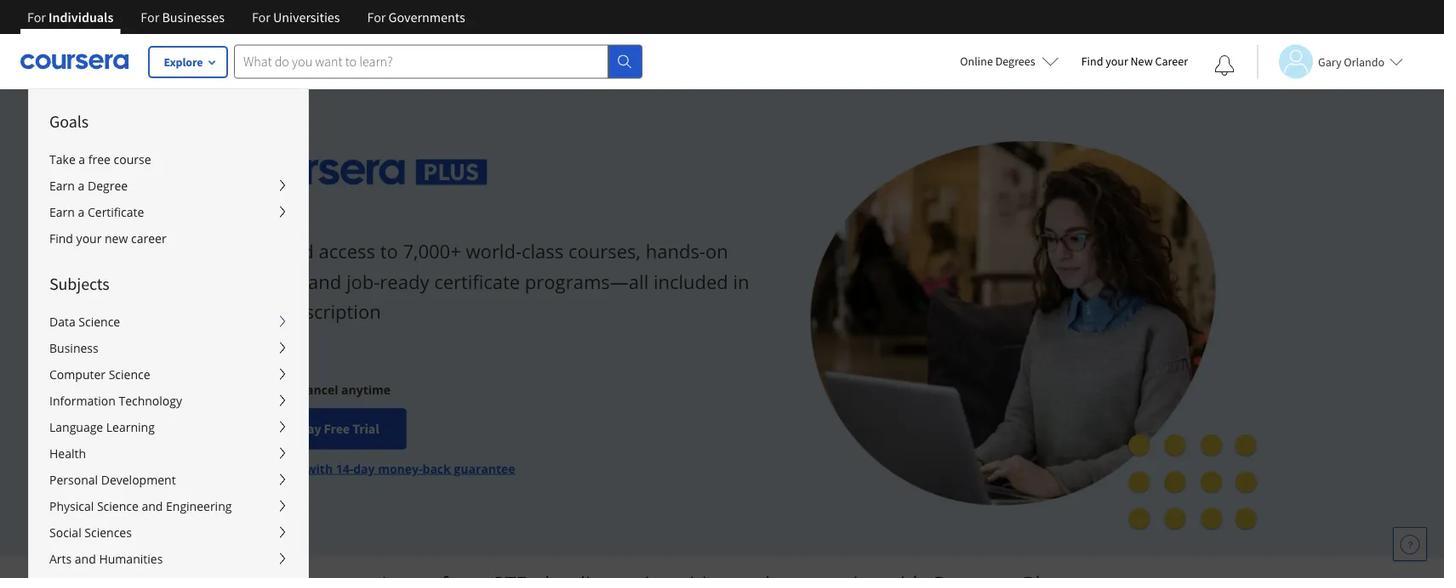 Task type: describe. For each thing, give the bounding box(es) containing it.
ready
[[380, 269, 429, 294]]

7,000+
[[403, 239, 461, 265]]

your inside unlimited access to 7,000+ world-class courses, hands-on projects, and job-ready certificate programs—all included in your subscription
[[229, 299, 268, 324]]

trial
[[353, 421, 379, 438]]

for for individuals
[[27, 9, 46, 26]]

explore button
[[149, 47, 227, 77]]

and
[[308, 269, 342, 294]]

online
[[961, 54, 993, 69]]

subscription
[[273, 299, 381, 324]]

for universities
[[252, 9, 340, 26]]

coursera plus image
[[229, 160, 488, 185]]

for for universities
[[252, 9, 271, 26]]

governments
[[389, 9, 465, 26]]

find your new career
[[1082, 54, 1188, 69]]

day inside 'button'
[[300, 421, 321, 438]]

/month,
[[249, 382, 297, 398]]

class
[[522, 239, 564, 265]]

start 7-day free trial
[[256, 421, 379, 438]]

explore
[[164, 54, 203, 70]]

day inside button
[[354, 461, 375, 477]]

access
[[319, 239, 375, 265]]

start 7-day free trial button
[[229, 409, 407, 450]]

courses,
[[569, 239, 641, 265]]

universities
[[273, 9, 340, 26]]

show notifications image
[[1215, 55, 1235, 76]]

programs—all
[[525, 269, 649, 294]]

for businesses
[[141, 9, 225, 26]]



Task type: vqa. For each thing, say whether or not it's contained in the screenshot.
top english
no



Task type: locate. For each thing, give the bounding box(es) containing it.
14-
[[336, 461, 354, 477]]

orlando
[[1344, 54, 1385, 69]]

guarantee
[[454, 461, 516, 477]]

for left governments
[[367, 9, 386, 26]]

free
[[324, 421, 350, 438]]

to
[[380, 239, 398, 265]]

find your new career link
[[1073, 51, 1197, 72]]

with
[[306, 461, 333, 477]]

4 for from the left
[[367, 9, 386, 26]]

7-
[[288, 421, 300, 438]]

1 horizontal spatial day
[[354, 461, 375, 477]]

2 for from the left
[[141, 9, 159, 26]]

gary orlando
[[1319, 54, 1385, 69]]

job-
[[346, 269, 380, 294]]

certificate
[[434, 269, 520, 294]]

1 for from the left
[[27, 9, 46, 26]]

/year
[[272, 461, 303, 477]]

on
[[706, 239, 729, 265]]

for individuals
[[27, 9, 114, 26]]

/year with 14-day money-back guarantee
[[272, 461, 516, 477]]

cancel
[[300, 382, 338, 398]]

day left free at bottom
[[300, 421, 321, 438]]

for for governments
[[367, 9, 386, 26]]

back
[[423, 461, 451, 477]]

day
[[300, 421, 321, 438], [354, 461, 375, 477]]

0 vertical spatial your
[[1106, 54, 1129, 69]]

unlimited access to 7,000+ world-class courses, hands-on projects, and job-ready certificate programs—all included in your subscription
[[229, 239, 750, 324]]

projects,
[[229, 269, 303, 294]]

find
[[1082, 54, 1104, 69]]

in
[[733, 269, 750, 294]]

your
[[1106, 54, 1129, 69], [229, 299, 268, 324]]

new
[[1131, 54, 1153, 69]]

/year with 14-day money-back guarantee button
[[229, 460, 516, 478]]

for left 'individuals' at the left of page
[[27, 9, 46, 26]]

gary orlando button
[[1257, 45, 1404, 79]]

individuals
[[49, 9, 114, 26]]

online degrees button
[[947, 43, 1073, 80]]

online degrees
[[961, 54, 1036, 69]]

money-
[[378, 461, 423, 477]]

None search field
[[234, 45, 643, 79]]

for left businesses
[[141, 9, 159, 26]]

included
[[654, 269, 729, 294]]

unlimited
[[229, 239, 314, 265]]

world-
[[466, 239, 522, 265]]

anytime
[[341, 382, 391, 398]]

What do you want to learn? text field
[[234, 45, 609, 79]]

3 for from the left
[[252, 9, 271, 26]]

for left universities
[[252, 9, 271, 26]]

for governments
[[367, 9, 465, 26]]

businesses
[[162, 9, 225, 26]]

0 vertical spatial day
[[300, 421, 321, 438]]

degrees
[[996, 54, 1036, 69]]

/month, cancel anytime
[[249, 382, 391, 398]]

1 vertical spatial day
[[354, 461, 375, 477]]

0 horizontal spatial your
[[229, 299, 268, 324]]

0 horizontal spatial day
[[300, 421, 321, 438]]

1 horizontal spatial your
[[1106, 54, 1129, 69]]

start
[[256, 421, 285, 438]]

1 vertical spatial your
[[229, 299, 268, 324]]

career
[[1156, 54, 1188, 69]]

coursera image
[[20, 48, 129, 75]]

your right find
[[1106, 54, 1129, 69]]

gary
[[1319, 54, 1342, 69]]

for for businesses
[[141, 9, 159, 26]]

day left money-
[[354, 461, 375, 477]]

your down the projects,
[[229, 299, 268, 324]]

banner navigation
[[14, 0, 479, 34]]

hands-
[[646, 239, 706, 265]]

help center image
[[1400, 535, 1421, 555]]

for
[[27, 9, 46, 26], [141, 9, 159, 26], [252, 9, 271, 26], [367, 9, 386, 26]]



